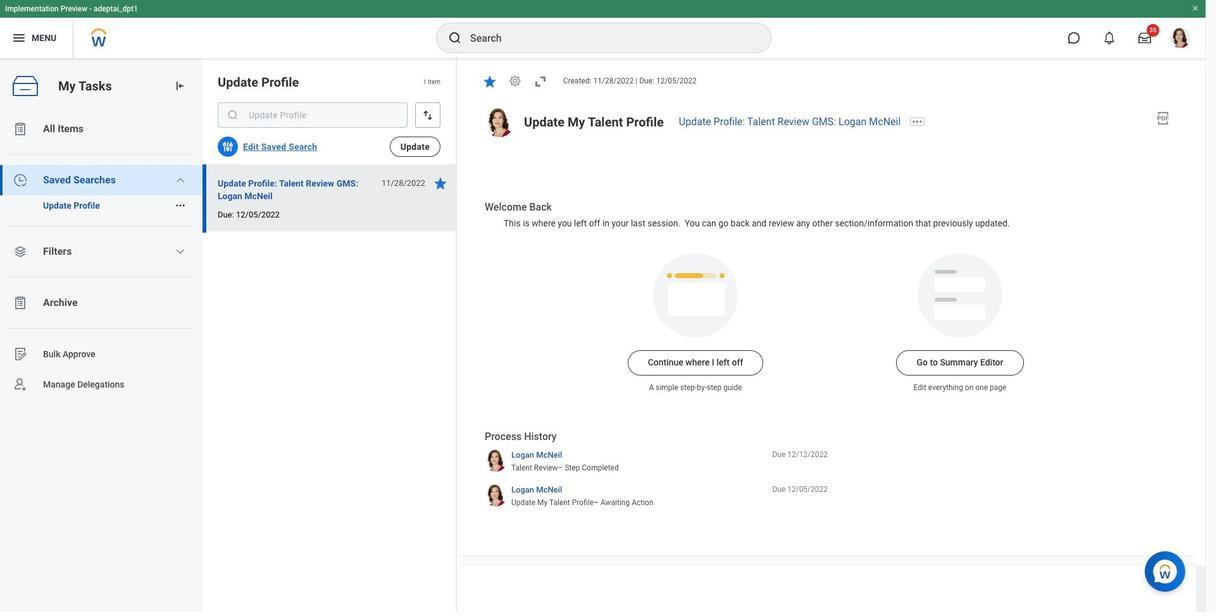Task type: vqa. For each thing, say whether or not it's contained in the screenshot.
search icon to the top
yes



Task type: describe. For each thing, give the bounding box(es) containing it.
close environment banner image
[[1192, 4, 1200, 12]]

search image inside item list element
[[227, 109, 239, 122]]

related actions image
[[175, 200, 186, 211]]

fullscreen image
[[533, 74, 548, 89]]

inbox large image
[[1139, 32, 1152, 44]]

view printable version (pdf) image
[[1156, 111, 1171, 126]]

perspective image
[[13, 244, 28, 260]]

rename image
[[13, 347, 28, 362]]

Search Workday  search field
[[470, 24, 745, 52]]

none text field inside item list element
[[218, 103, 408, 128]]

configure image
[[222, 141, 234, 153]]

chevron down image
[[176, 175, 186, 185]]

profile logan mcneil image
[[1170, 28, 1191, 51]]

gear image
[[509, 75, 522, 88]]

user plus image
[[13, 377, 28, 392]]

justify image
[[11, 30, 27, 46]]



Task type: locate. For each thing, give the bounding box(es) containing it.
0 vertical spatial search image
[[448, 30, 463, 46]]

transformation import image
[[173, 80, 186, 92]]

item list element
[[203, 58, 457, 613]]

0 vertical spatial clipboard image
[[13, 122, 28, 137]]

notifications large image
[[1103, 32, 1116, 44]]

clipboard image down perspective image
[[13, 296, 28, 311]]

clock check image
[[13, 173, 28, 188]]

1 horizontal spatial search image
[[448, 30, 463, 46]]

1 vertical spatial star image
[[433, 176, 448, 191]]

search image
[[448, 30, 463, 46], [227, 109, 239, 122]]

1 clipboard image from the top
[[13, 122, 28, 137]]

1 vertical spatial clipboard image
[[13, 296, 28, 311]]

clipboard image up clock check 'icon'
[[13, 122, 28, 137]]

1 horizontal spatial star image
[[482, 74, 498, 89]]

0 horizontal spatial star image
[[433, 176, 448, 191]]

2 clipboard image from the top
[[13, 296, 28, 311]]

employee's photo (logan mcneil) image
[[485, 108, 514, 137]]

star image
[[482, 74, 498, 89], [433, 176, 448, 191]]

banner
[[0, 0, 1206, 58]]

1 vertical spatial search image
[[227, 109, 239, 122]]

sort image
[[422, 109, 434, 122]]

list
[[0, 114, 203, 400]]

None text field
[[218, 103, 408, 128]]

process history region
[[485, 430, 828, 513]]

chevron down image
[[176, 247, 186, 257]]

0 horizontal spatial search image
[[227, 109, 239, 122]]

clipboard image
[[13, 122, 28, 137], [13, 296, 28, 311]]

0 vertical spatial star image
[[482, 74, 498, 89]]



